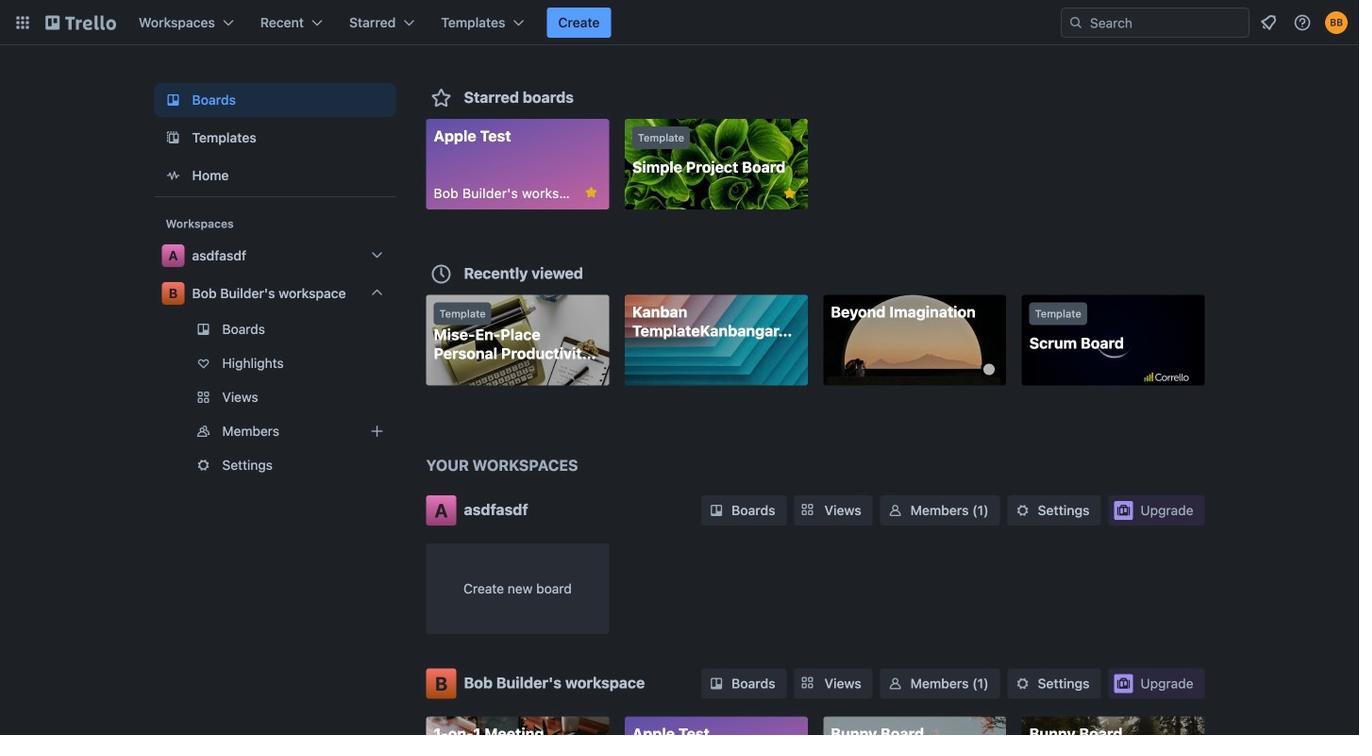 Task type: describe. For each thing, give the bounding box(es) containing it.
1 sm image from the top
[[707, 501, 726, 520]]

1 horizontal spatial click to unstar this board. it will be removed from your starred list. image
[[781, 185, 798, 202]]

0 horizontal spatial click to unstar this board. it will be removed from your starred list. image
[[583, 184, 600, 201]]

primary element
[[0, 0, 1359, 45]]

template board image
[[162, 126, 185, 149]]

home image
[[162, 164, 185, 187]]



Task type: vqa. For each thing, say whether or not it's contained in the screenshot.
the topmost TRELLO image
no



Task type: locate. For each thing, give the bounding box(es) containing it.
open information menu image
[[1293, 13, 1312, 32]]

1 vertical spatial sm image
[[707, 674, 726, 693]]

bob builder (bobbuilder40) image
[[1325, 11, 1348, 34]]

Search field
[[1084, 9, 1249, 36]]

0 notifications image
[[1257, 11, 1280, 34]]

sm image
[[886, 501, 905, 520], [1013, 501, 1032, 520], [886, 674, 905, 693], [1013, 674, 1032, 693]]

2 sm image from the top
[[707, 674, 726, 693]]

board image
[[162, 89, 185, 111]]

search image
[[1069, 15, 1084, 30]]

sm image
[[707, 501, 726, 520], [707, 674, 726, 693]]

back to home image
[[45, 8, 116, 38]]

click to unstar this board. it will be removed from your starred list. image
[[583, 184, 600, 201], [781, 185, 798, 202]]

0 vertical spatial sm image
[[707, 501, 726, 520]]

add image
[[366, 420, 388, 443]]

there is new activity on this board. image
[[984, 364, 995, 375]]



